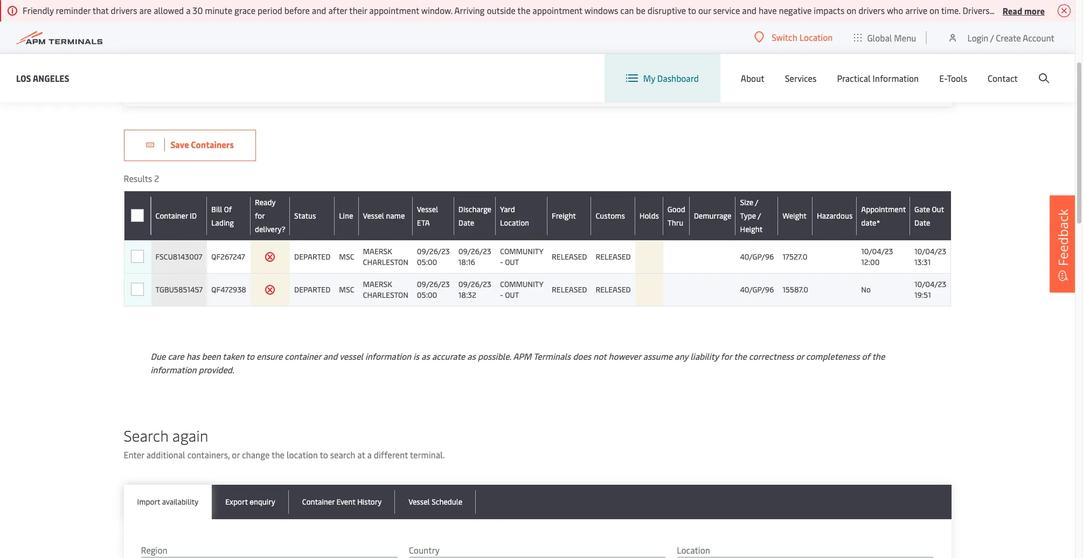 Task type: describe. For each thing, give the bounding box(es) containing it.
vessel name
[[363, 211, 405, 221]]

and left date
[[638, 12, 653, 24]]

09/26/23 left 09/26/23 18:32
[[417, 279, 450, 290]]

40/gp/96 for 15587.0
[[741, 285, 774, 295]]

09/26/23 18:32
[[459, 279, 492, 300]]

appointment
[[862, 204, 907, 214]]

discharge date
[[459, 204, 492, 228]]

however
[[609, 350, 641, 362]]

for inside ready for delivery?
[[255, 211, 265, 221]]

before
[[285, 4, 310, 16]]

window.
[[422, 4, 453, 16]]

09/26/23 05:00 for 18:32
[[417, 279, 450, 300]]

container event history
[[302, 497, 382, 507]]

09/26/23 05:00 for 18:16
[[417, 246, 450, 267]]

type
[[741, 211, 757, 221]]

vessel for vessel eta
[[417, 204, 438, 214]]

gate out date
[[915, 204, 945, 228]]

allowed
[[154, 4, 184, 16]]

contact button
[[988, 54, 1019, 102]]

vessel for vessel name
[[363, 211, 384, 221]]

has
[[186, 350, 200, 362]]

angeles
[[33, 72, 69, 84]]

accurate
[[432, 350, 465, 362]]

dashboard
[[658, 72, 699, 84]]

to inside search again enter additional containers, or change the location to search at a different terminal.
[[320, 449, 328, 461]]

2 drivers from the left
[[859, 4, 885, 16]]

05:00 for 09/26/23 18:16
[[417, 257, 437, 267]]

day.
[[426, 12, 441, 24]]

account
[[1023, 32, 1055, 43]]

maersk charleston for 18:32
[[363, 279, 409, 300]]

switch location
[[772, 31, 833, 43]]

*3rd
[[180, 12, 198, 24]]

feedback
[[1055, 209, 1072, 266]]

read
[[1003, 5, 1023, 16]]

previous
[[392, 12, 424, 24]]

time.
[[942, 4, 961, 16]]

40/gp/96 for 17527.0
[[741, 252, 774, 262]]

time
[[618, 12, 636, 24]]

community for 09/26/23 18:16
[[500, 246, 543, 257]]

the left correctness
[[734, 350, 747, 362]]

10/04/23 19:51
[[915, 279, 947, 300]]

a inside search again enter additional containers, or change the location to search at a different terminal.
[[368, 449, 372, 461]]

read more
[[1003, 5, 1045, 16]]

height
[[741, 224, 763, 235]]

e-
[[940, 72, 948, 84]]

completeness
[[806, 350, 860, 362]]

vessel for vessel schedule
[[409, 497, 430, 507]]

13:31
[[915, 257, 931, 267]]

good
[[668, 204, 686, 214]]

import
[[137, 497, 160, 507]]

- for 09/26/23 18:32
[[500, 290, 504, 300]]

tab list containing import availability
[[124, 485, 952, 520]]

container
[[285, 350, 321, 362]]

gate
[[915, 204, 931, 214]]

liability
[[691, 350, 719, 362]]

community - out for 09/26/23 18:32
[[500, 279, 543, 300]]

1 their from the left
[[349, 4, 367, 16]]

history
[[357, 497, 382, 507]]

is
[[413, 350, 420, 362]]

different
[[374, 449, 408, 461]]

delivery?
[[255, 224, 286, 235]]

reminder
[[56, 4, 91, 16]]

my dashboard
[[644, 72, 699, 84]]

appointment date*
[[862, 204, 907, 228]]

containers,
[[187, 449, 230, 461]]

more
[[1025, 5, 1045, 16]]

qf267247
[[212, 252, 245, 262]]

departed for qf267247
[[294, 252, 331, 262]]

19:51
[[915, 290, 931, 300]]

services button
[[785, 54, 817, 102]]

good thru
[[668, 204, 686, 228]]

arriving
[[455, 4, 485, 16]]

weight
[[783, 211, 807, 221]]

due
[[151, 350, 166, 362]]

los angeles link
[[16, 71, 69, 85]]

2 their from the left
[[1065, 4, 1083, 16]]

charleston for 09/26/23 18:32
[[363, 290, 409, 300]]

1 horizontal spatial appointment
[[369, 4, 419, 16]]

freight
[[552, 211, 576, 221]]

0 vertical spatial to
[[688, 4, 697, 16]]

0 vertical spatial information
[[365, 350, 411, 362]]

switch location button
[[755, 31, 833, 43]]

1 vertical spatial information
[[151, 364, 197, 376]]

about button
[[741, 54, 765, 102]]

read more button
[[1003, 4, 1045, 17]]

0 horizontal spatial appointment
[[220, 12, 270, 24]]

msc for qf472938
[[339, 285, 355, 295]]

disruptive
[[648, 4, 686, 16]]

out for 09/26/23 18:32
[[505, 290, 519, 300]]

2 horizontal spatial appointment
[[533, 4, 583, 16]]

12:00
[[862, 257, 880, 267]]

the right of
[[873, 350, 886, 362]]

event
[[337, 497, 356, 507]]

care
[[168, 350, 184, 362]]

additional
[[146, 449, 185, 461]]

1 outside from the left
[[487, 4, 516, 16]]

1 drivers from the left
[[111, 4, 137, 16]]

arrive.
[[745, 12, 769, 24]]

login / create account
[[968, 32, 1055, 43]]

import availability button
[[124, 485, 212, 520]]

2 as from the left
[[467, 350, 476, 362]]

date inside gate out date
[[915, 218, 931, 228]]

in
[[295, 12, 302, 24]]

17527.0
[[783, 252, 808, 262]]

of
[[224, 204, 232, 214]]

login
[[968, 32, 989, 43]]

2 vertical spatial /
[[758, 211, 762, 221]]

community for 09/26/23 18:32
[[500, 279, 543, 290]]

ready
[[255, 197, 276, 208]]

e-tools button
[[940, 54, 968, 102]]

switch
[[772, 31, 798, 43]]

contact
[[988, 72, 1019, 84]]

the inside search again enter additional containers, or change the location to search at a different terminal.
[[272, 449, 285, 461]]

of
[[862, 350, 871, 362]]

enter
[[124, 449, 144, 461]]

actual
[[586, 12, 617, 24]]

msc for qf267247
[[339, 252, 355, 262]]

global menu
[[868, 32, 917, 43]]



Task type: vqa. For each thing, say whether or not it's contained in the screenshot.
the top OUT
yes



Task type: locate. For each thing, give the bounding box(es) containing it.
1 departed from the top
[[294, 252, 331, 262]]

to right taken on the bottom left of page
[[246, 350, 255, 362]]

los angeles
[[16, 72, 69, 84]]

vessel schedule button
[[395, 485, 476, 520]]

1 maersk from the top
[[363, 246, 392, 257]]

vessel left name
[[363, 211, 384, 221]]

container left event
[[302, 497, 335, 507]]

drivers left 'who'
[[859, 4, 885, 16]]

1 arrive from the left
[[906, 4, 928, 16]]

1 horizontal spatial date
[[915, 218, 931, 228]]

our
[[699, 4, 712, 16]]

be
[[636, 4, 646, 16]]

0 vertical spatial 40/gp/96
[[741, 252, 774, 262]]

for inside due care has been taken to ensure container and vessel information is as accurate as possible. apm terminals does not however assume any liability for the correctness or completeness of the information provided.
[[721, 350, 732, 362]]

0 vertical spatial for
[[255, 211, 265, 221]]

departed down status
[[294, 252, 331, 262]]

id
[[190, 211, 197, 221]]

1 vertical spatial community - out
[[500, 279, 543, 300]]

outside right the arriving
[[487, 4, 516, 16]]

to left 'our'
[[688, 4, 697, 16]]

out right 09/26/23 18:32
[[505, 290, 519, 300]]

0 horizontal spatial for
[[255, 211, 265, 221]]

provided.
[[199, 364, 234, 376]]

0 vertical spatial or
[[796, 350, 804, 362]]

0 horizontal spatial their
[[349, 4, 367, 16]]

drivers left are
[[111, 4, 137, 16]]

the right reflect
[[377, 12, 389, 24]]

impacts
[[814, 4, 845, 16]]

1 vertical spatial out
[[505, 290, 519, 300]]

0 vertical spatial 09/26/23 05:00
[[417, 246, 450, 267]]

out right 09/26/23 18:16
[[505, 257, 519, 267]]

09/26/23 up '18:16'
[[459, 246, 492, 257]]

lading
[[212, 218, 234, 228]]

1 vertical spatial community
[[500, 279, 543, 290]]

thru
[[668, 218, 684, 228]]

export
[[226, 497, 248, 507]]

2 outside from the left
[[1035, 4, 1063, 16]]

None checkbox
[[131, 250, 144, 263], [131, 251, 144, 264], [131, 250, 144, 263], [131, 251, 144, 264]]

to inside due care has been taken to ensure container and vessel information is as accurate as possible. apm terminals does not however assume any liability for the correctness or completeness of the information provided.
[[246, 350, 255, 362]]

customers
[[674, 12, 715, 24]]

0 horizontal spatial or
[[232, 449, 240, 461]]

location for yard
[[500, 218, 530, 228]]

10/04/23 for 12:00
[[862, 246, 894, 257]]

container event history button
[[289, 485, 395, 520]]

on right impacts
[[847, 4, 857, 16]]

departed for qf472938
[[294, 285, 331, 295]]

1 vertical spatial for
[[721, 350, 732, 362]]

1 vertical spatial maersk charleston
[[363, 279, 409, 300]]

maersk charleston
[[363, 246, 409, 267], [363, 279, 409, 300]]

outside up account
[[1035, 4, 1063, 16]]

practical
[[838, 72, 871, 84]]

charleston for 09/26/23 18:16
[[363, 257, 409, 267]]

terminals
[[534, 350, 571, 362]]

out for 09/26/23 18:16
[[505, 257, 519, 267]]

1 05:00 from the top
[[417, 257, 437, 267]]

1 horizontal spatial for
[[721, 350, 732, 362]]

container id
[[156, 211, 197, 221]]

arrive right 'who'
[[906, 4, 928, 16]]

below
[[524, 12, 547, 24]]

2 community from the top
[[500, 279, 543, 290]]

2 date from the left
[[915, 218, 931, 228]]

container left id
[[156, 211, 188, 221]]

termpoint
[[304, 12, 347, 24]]

tools
[[948, 72, 968, 84]]

bill
[[212, 204, 222, 214]]

1 09/26/23 05:00 from the top
[[417, 246, 450, 267]]

date*
[[862, 218, 881, 228]]

10/04/23 for 19:51
[[915, 279, 947, 290]]

no
[[862, 285, 871, 295]]

2 that from the left
[[992, 4, 1008, 16]]

/ for login
[[991, 32, 994, 43]]

2 msc from the top
[[339, 285, 355, 295]]

1 horizontal spatial information
[[365, 350, 411, 362]]

vessel
[[340, 350, 363, 362]]

0 vertical spatial maersk charleston
[[363, 246, 409, 267]]

10/04/23 up 12:00
[[862, 246, 894, 257]]

2 maersk from the top
[[363, 279, 392, 290]]

1 as from the left
[[422, 350, 430, 362]]

09/26/23 down eta
[[417, 246, 450, 257]]

1 horizontal spatial as
[[467, 350, 476, 362]]

not ready image
[[265, 252, 276, 263]]

09/26/23 05:00 left 18:32
[[417, 279, 450, 300]]

0 vertical spatial charleston
[[363, 257, 409, 267]]

information left is
[[365, 350, 411, 362]]

2 horizontal spatial to
[[688, 4, 697, 16]]

container for container event history
[[302, 497, 335, 507]]

2 09/26/23 05:00 from the top
[[417, 279, 450, 300]]

ensure
[[257, 350, 283, 362]]

period
[[258, 4, 282, 16]]

1 vertical spatial msc
[[339, 285, 355, 295]]

1 vertical spatial charleston
[[363, 290, 409, 300]]

0 horizontal spatial container
[[156, 211, 188, 221]]

/ right size
[[756, 197, 759, 208]]

their right more
[[1065, 4, 1083, 16]]

location
[[287, 449, 318, 461]]

2 arrive from the left
[[1010, 4, 1033, 16]]

region
[[141, 545, 167, 556]]

location
[[800, 31, 833, 43], [500, 218, 530, 228], [677, 545, 711, 556]]

1 on from the left
[[847, 4, 857, 16]]

feedback button
[[1050, 196, 1077, 293]]

the left show
[[518, 4, 531, 16]]

*3rd shift appointment dates in termpoint reflect the previous day. appointments listed below show the actual time and date customers should arrive.
[[180, 12, 769, 24]]

0 horizontal spatial information
[[151, 364, 197, 376]]

1 charleston from the top
[[363, 257, 409, 267]]

10/04/23
[[862, 246, 894, 257], [915, 246, 947, 257], [915, 279, 947, 290]]

15587.0
[[783, 285, 809, 295]]

2 departed from the top
[[294, 285, 331, 295]]

tgbu5851457
[[156, 285, 203, 295]]

due care has been taken to ensure container and vessel information is as accurate as possible. apm terminals does not however assume any liability for the correctness or completeness of the information provided.
[[151, 350, 886, 376]]

2 vertical spatial to
[[320, 449, 328, 461]]

0 vertical spatial /
[[991, 32, 994, 43]]

export еnquiry button
[[212, 485, 289, 520]]

appointment right shift
[[220, 12, 270, 24]]

not ready image
[[265, 285, 276, 295]]

0 vertical spatial maersk
[[363, 246, 392, 257]]

0 horizontal spatial outside
[[487, 4, 516, 16]]

community
[[500, 246, 543, 257], [500, 279, 543, 290]]

0 horizontal spatial on
[[847, 4, 857, 16]]

10/04/23 for 13:31
[[915, 246, 947, 257]]

service
[[714, 4, 741, 16]]

or left "change"
[[232, 449, 240, 461]]

date down discharge
[[459, 218, 475, 228]]

1 msc from the top
[[339, 252, 355, 262]]

at
[[358, 449, 365, 461]]

community right 09/26/23 18:32
[[500, 279, 543, 290]]

1 vertical spatial 05:00
[[417, 290, 437, 300]]

information down care
[[151, 364, 197, 376]]

10/04/23 up 19:51
[[915, 279, 947, 290]]

40/gp/96 left "15587.0"
[[741, 285, 774, 295]]

05:00 left 18:32
[[417, 290, 437, 300]]

0 vertical spatial -
[[500, 257, 504, 267]]

community - out for 09/26/23 18:16
[[500, 246, 543, 267]]

community down yard location
[[500, 246, 543, 257]]

close alert image
[[1058, 4, 1071, 17]]

1 vertical spatial 40/gp/96
[[741, 285, 774, 295]]

discharge
[[459, 204, 492, 214]]

have
[[759, 4, 777, 16]]

bill of lading
[[212, 204, 234, 228]]

vessel inside button
[[409, 497, 430, 507]]

tab list
[[124, 485, 952, 520]]

2 40/gp/96 from the top
[[741, 285, 774, 295]]

05:00
[[417, 257, 437, 267], [417, 290, 437, 300]]

0 horizontal spatial to
[[246, 350, 255, 362]]

09/26/23 up 18:32
[[459, 279, 492, 290]]

date inside discharge date
[[459, 218, 475, 228]]

1 community from the top
[[500, 246, 543, 257]]

community - out down yard location
[[500, 246, 543, 267]]

09/26/23 18:16
[[459, 246, 492, 267]]

1 horizontal spatial on
[[930, 4, 940, 16]]

a right 'at'
[[368, 449, 372, 461]]

1 vertical spatial container
[[302, 497, 335, 507]]

1 out from the top
[[505, 257, 519, 267]]

appointments
[[443, 12, 498, 24]]

and left "vessel"
[[323, 350, 338, 362]]

can
[[621, 4, 634, 16]]

- for 09/26/23 18:16
[[500, 257, 504, 267]]

0 horizontal spatial a
[[186, 4, 191, 16]]

0 horizontal spatial date
[[459, 218, 475, 228]]

1 maersk charleston from the top
[[363, 246, 409, 267]]

0 vertical spatial 05:00
[[417, 257, 437, 267]]

0 horizontal spatial that
[[93, 4, 109, 16]]

for right liability
[[721, 350, 732, 362]]

0 vertical spatial community - out
[[500, 246, 543, 267]]

departed right not ready image
[[294, 285, 331, 295]]

on
[[847, 4, 857, 16], [930, 4, 940, 16]]

0 horizontal spatial arrive
[[906, 4, 928, 16]]

1 vertical spatial maersk
[[363, 279, 392, 290]]

2 vertical spatial location
[[677, 545, 711, 556]]

grace
[[235, 4, 256, 16]]

availability
[[162, 497, 199, 507]]

the right show
[[572, 12, 584, 24]]

released
[[552, 252, 587, 262], [596, 252, 631, 262], [552, 285, 587, 295], [596, 285, 631, 295]]

date
[[655, 12, 672, 24]]

2 community - out from the top
[[500, 279, 543, 300]]

date down gate
[[915, 218, 931, 228]]

save
[[171, 139, 189, 150]]

2 horizontal spatial location
[[800, 31, 833, 43]]

1 vertical spatial a
[[368, 449, 372, 461]]

/ for size
[[756, 197, 759, 208]]

container
[[156, 211, 188, 221], [302, 497, 335, 507]]

or right correctness
[[796, 350, 804, 362]]

0 vertical spatial container
[[156, 211, 188, 221]]

0 horizontal spatial drivers
[[111, 4, 137, 16]]

1 vertical spatial -
[[500, 290, 504, 300]]

save containers button
[[124, 130, 256, 161]]

vessel up eta
[[417, 204, 438, 214]]

1 horizontal spatial container
[[302, 497, 335, 507]]

1 horizontal spatial drivers
[[859, 4, 885, 16]]

09/26/23
[[417, 246, 450, 257], [459, 246, 492, 257], [417, 279, 450, 290], [459, 279, 492, 290]]

and inside due care has been taken to ensure container and vessel information is as accurate as possible. apm terminals does not however assume any liability for the correctness or completeness of the information provided.
[[323, 350, 338, 362]]

a left 30
[[186, 4, 191, 16]]

terminal.
[[410, 449, 445, 461]]

0 vertical spatial a
[[186, 4, 191, 16]]

1 vertical spatial departed
[[294, 285, 331, 295]]

as right is
[[422, 350, 430, 362]]

1 horizontal spatial that
[[992, 4, 1008, 16]]

to left search
[[320, 449, 328, 461]]

0 vertical spatial msc
[[339, 252, 355, 262]]

apm
[[513, 350, 532, 362]]

for
[[255, 211, 265, 221], [721, 350, 732, 362]]

the right "change"
[[272, 449, 285, 461]]

line
[[339, 211, 353, 221]]

container inside button
[[302, 497, 335, 507]]

0 horizontal spatial as
[[422, 350, 430, 362]]

/ right type at right
[[758, 211, 762, 221]]

does
[[573, 350, 592, 362]]

1 horizontal spatial location
[[677, 545, 711, 556]]

05:00 left '18:16'
[[417, 257, 437, 267]]

2 on from the left
[[930, 4, 940, 16]]

that right drivers
[[992, 4, 1008, 16]]

and left the have
[[743, 4, 757, 16]]

maersk charleston for 18:16
[[363, 246, 409, 267]]

1 horizontal spatial outside
[[1035, 4, 1063, 16]]

18:16
[[459, 257, 475, 267]]

dates
[[272, 12, 293, 24]]

2 maersk charleston from the top
[[363, 279, 409, 300]]

location for switch
[[800, 31, 833, 43]]

hazardous
[[817, 211, 853, 221]]

los
[[16, 72, 31, 84]]

their right "after"
[[349, 4, 367, 16]]

out
[[505, 257, 519, 267], [505, 290, 519, 300]]

1 vertical spatial to
[[246, 350, 255, 362]]

msc
[[339, 252, 355, 262], [339, 285, 355, 295]]

after
[[329, 4, 347, 16]]

that right reminder
[[93, 4, 109, 16]]

1 that from the left
[[93, 4, 109, 16]]

information
[[365, 350, 411, 362], [151, 364, 197, 376]]

09/26/23 05:00 left '18:16'
[[417, 246, 450, 267]]

search
[[330, 449, 356, 461]]

and left "after"
[[312, 4, 326, 16]]

appointment left windows
[[533, 4, 583, 16]]

arrive up login / create account
[[1010, 4, 1033, 16]]

1 horizontal spatial a
[[368, 449, 372, 461]]

appointment left day.
[[369, 4, 419, 16]]

0 vertical spatial out
[[505, 257, 519, 267]]

/ right login
[[991, 32, 994, 43]]

vessel left schedule
[[409, 497, 430, 507]]

2 05:00 from the top
[[417, 290, 437, 300]]

1 vertical spatial 09/26/23 05:00
[[417, 279, 450, 300]]

40/gp/96 down height
[[741, 252, 774, 262]]

1 - from the top
[[500, 257, 504, 267]]

maersk
[[363, 246, 392, 257], [363, 279, 392, 290]]

schedule
[[432, 497, 463, 507]]

0 vertical spatial location
[[800, 31, 833, 43]]

1 community - out from the top
[[500, 246, 543, 267]]

vessel eta
[[417, 204, 438, 228]]

their
[[349, 4, 367, 16], [1065, 4, 1083, 16]]

services
[[785, 72, 817, 84]]

1 40/gp/96 from the top
[[741, 252, 774, 262]]

maersk for 09/26/23 18:32
[[363, 279, 392, 290]]

my
[[644, 72, 656, 84]]

vessel schedule
[[409, 497, 463, 507]]

information
[[873, 72, 919, 84]]

None checkbox
[[131, 209, 144, 222], [131, 209, 144, 222], [131, 283, 144, 296], [131, 284, 144, 297], [131, 209, 144, 222], [131, 209, 144, 222], [131, 283, 144, 296], [131, 284, 144, 297]]

maersk for 09/26/23 18:16
[[363, 246, 392, 257]]

0 horizontal spatial location
[[500, 218, 530, 228]]

18:32
[[459, 290, 477, 300]]

2 out from the top
[[505, 290, 519, 300]]

should
[[717, 12, 743, 24]]

1 vertical spatial location
[[500, 218, 530, 228]]

2 charleston from the top
[[363, 290, 409, 300]]

1 horizontal spatial to
[[320, 449, 328, 461]]

community - out right 09/26/23 18:32
[[500, 279, 543, 300]]

0 vertical spatial community
[[500, 246, 543, 257]]

2 - from the top
[[500, 290, 504, 300]]

05:00 for 09/26/23 18:32
[[417, 290, 437, 300]]

1 vertical spatial /
[[756, 197, 759, 208]]

about
[[741, 72, 765, 84]]

1 vertical spatial or
[[232, 449, 240, 461]]

1 horizontal spatial or
[[796, 350, 804, 362]]

or inside search again enter additional containers, or change the location to search at a different terminal.
[[232, 449, 240, 461]]

for down ready at the top left
[[255, 211, 265, 221]]

menu
[[895, 32, 917, 43]]

as right accurate
[[467, 350, 476, 362]]

global menu button
[[844, 21, 928, 54]]

0 vertical spatial departed
[[294, 252, 331, 262]]

container for container id
[[156, 211, 188, 221]]

1 date from the left
[[459, 218, 475, 228]]

1 horizontal spatial arrive
[[1010, 4, 1033, 16]]

1 horizontal spatial their
[[1065, 4, 1083, 16]]

- right 09/26/23 18:16
[[500, 257, 504, 267]]

or inside due care has been taken to ensure container and vessel information is as accurate as possible. apm terminals does not however assume any liability for the correctness or completeness of the information provided.
[[796, 350, 804, 362]]

- right 09/26/23 18:32
[[500, 290, 504, 300]]

10/04/23 up 13:31
[[915, 246, 947, 257]]

and
[[312, 4, 326, 16], [743, 4, 757, 16], [638, 12, 653, 24], [323, 350, 338, 362]]

on left time.
[[930, 4, 940, 16]]



